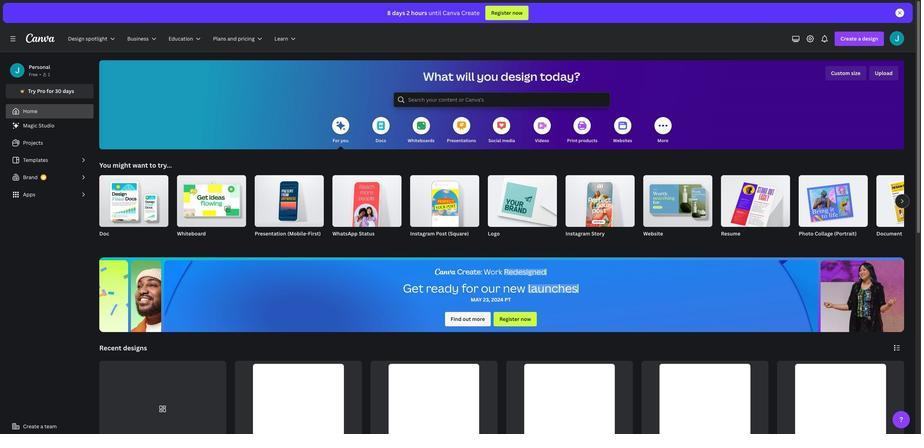 Task type: vqa. For each thing, say whether or not it's contained in the screenshot.
THE ACCEPT ALL COOKIES button
no



Task type: locate. For each thing, give the bounding box(es) containing it.
list
[[6, 119, 94, 202]]

jacob rogers image
[[890, 31, 904, 46]]

group
[[99, 176, 168, 247], [99, 176, 168, 227], [177, 176, 246, 247], [177, 176, 246, 227], [255, 176, 324, 247], [255, 176, 324, 227], [332, 176, 402, 247], [332, 176, 402, 232], [410, 176, 479, 247], [410, 176, 479, 227], [488, 176, 557, 247], [488, 176, 557, 227], [566, 176, 635, 247], [566, 176, 635, 232], [643, 176, 712, 247], [643, 176, 712, 227], [721, 176, 790, 247], [721, 176, 790, 230], [799, 176, 868, 247], [799, 176, 868, 227], [876, 176, 921, 247], [876, 176, 921, 227], [99, 362, 226, 435], [235, 362, 362, 435], [370, 362, 497, 435], [506, 362, 633, 435], [642, 362, 769, 435], [777, 362, 904, 435]]

None search field
[[394, 93, 610, 107]]

top level navigation element
[[63, 32, 303, 46]]



Task type: describe. For each thing, give the bounding box(es) containing it.
Search search field
[[408, 93, 595, 107]]



